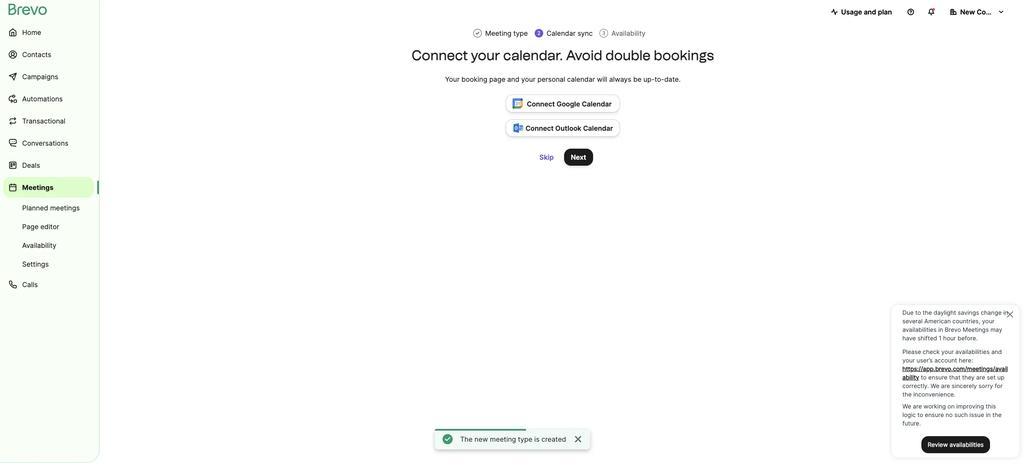 Task type: vqa. For each thing, say whether or not it's contained in the screenshot.
plans
no



Task type: describe. For each thing, give the bounding box(es) containing it.
company
[[977, 8, 1008, 16]]

your booking page and your personal calendar will always be up-to-date.
[[445, 75, 681, 84]]

campaigns
[[22, 72, 58, 81]]

meetings link
[[3, 177, 94, 198]]

campaigns link
[[3, 67, 94, 87]]

skip button
[[533, 149, 561, 166]]

usage
[[841, 8, 862, 16]]

avoid
[[566, 47, 602, 64]]

1 vertical spatial and
[[507, 75, 519, 84]]

conversations link
[[3, 133, 94, 153]]

up-
[[643, 75, 655, 84]]

page
[[489, 75, 505, 84]]

to-
[[655, 75, 664, 84]]

connect your calendar. avoid double bookings
[[412, 47, 714, 64]]

planned meetings
[[22, 204, 80, 212]]

the
[[460, 435, 473, 444]]

editor
[[40, 223, 59, 231]]

0 horizontal spatial availability
[[22, 241, 56, 250]]

calls
[[22, 281, 38, 289]]

connect google calendar
[[527, 100, 612, 108]]

1 horizontal spatial availability
[[611, 29, 646, 38]]

1 horizontal spatial your
[[521, 75, 536, 84]]

meetings
[[50, 204, 80, 212]]

deals
[[22, 161, 40, 170]]

and inside button
[[864, 8, 876, 16]]

settings
[[22, 260, 49, 269]]

be
[[633, 75, 641, 84]]

will
[[597, 75, 607, 84]]

is
[[535, 435, 540, 444]]

contacts link
[[3, 44, 94, 65]]

the new meeting type is created
[[460, 435, 566, 444]]

always
[[609, 75, 631, 84]]

planned meetings link
[[3, 200, 94, 217]]

meetings
[[22, 183, 53, 192]]

connect google calendar button
[[506, 95, 620, 112]]

conversations
[[22, 139, 68, 148]]

sync
[[577, 29, 593, 38]]

calendar for outlook
[[583, 124, 613, 133]]

connect for connect google calendar
[[527, 100, 555, 108]]

new
[[475, 435, 488, 444]]

0 horizontal spatial your
[[471, 47, 500, 64]]

2
[[537, 30, 540, 36]]

planned
[[22, 204, 48, 212]]

date.
[[664, 75, 681, 84]]

google
[[557, 100, 580, 108]]

calendar.
[[503, 47, 563, 64]]

availability link
[[3, 237, 94, 254]]

0 vertical spatial calendar
[[547, 29, 576, 38]]



Task type: locate. For each thing, give the bounding box(es) containing it.
page editor link
[[3, 218, 94, 235]]

transactional
[[22, 117, 65, 125]]

new
[[960, 8, 975, 16]]

usage and plan
[[841, 8, 892, 16]]

meeting type
[[485, 29, 528, 38]]

home link
[[3, 22, 94, 43]]

created
[[542, 435, 566, 444]]

your down no color icon
[[471, 47, 500, 64]]

next
[[571, 153, 586, 162]]

meeting
[[485, 29, 511, 38]]

outlook
[[555, 124, 581, 133]]

2 vertical spatial connect
[[525, 124, 554, 133]]

your
[[471, 47, 500, 64], [521, 75, 536, 84]]

connect for connect your calendar. avoid double bookings
[[412, 47, 468, 64]]

calls link
[[3, 275, 94, 295]]

your left personal on the right top of page
[[521, 75, 536, 84]]

calendar for google
[[582, 100, 612, 108]]

connect for connect outlook calendar
[[525, 124, 554, 133]]

availability up double
[[611, 29, 646, 38]]

plan
[[878, 8, 892, 16]]

availability down page editor
[[22, 241, 56, 250]]

0 vertical spatial connect
[[412, 47, 468, 64]]

contacts
[[22, 50, 51, 59]]

calendar sync
[[547, 29, 593, 38]]

type left 2
[[513, 29, 528, 38]]

connect
[[412, 47, 468, 64], [527, 100, 555, 108], [525, 124, 554, 133]]

no color image
[[475, 30, 480, 36]]

and right page
[[507, 75, 519, 84]]

new company button
[[943, 3, 1011, 20]]

settings link
[[3, 256, 94, 273]]

0 vertical spatial your
[[471, 47, 500, 64]]

double
[[605, 47, 651, 64]]

booking
[[461, 75, 487, 84]]

connect up the your
[[412, 47, 468, 64]]

calendar
[[547, 29, 576, 38], [582, 100, 612, 108], [583, 124, 613, 133]]

connect outlook calendar button
[[506, 119, 620, 137]]

page editor
[[22, 223, 59, 231]]

0 horizontal spatial and
[[507, 75, 519, 84]]

personal
[[537, 75, 565, 84]]

transactional link
[[3, 111, 94, 131]]

1 vertical spatial calendar
[[582, 100, 612, 108]]

and left plan
[[864, 8, 876, 16]]

usage and plan button
[[824, 3, 899, 20]]

1 horizontal spatial and
[[864, 8, 876, 16]]

connect down personal on the right top of page
[[527, 100, 555, 108]]

calendar down will
[[582, 100, 612, 108]]

bookings
[[654, 47, 714, 64]]

your
[[445, 75, 460, 84]]

new company
[[960, 8, 1008, 16]]

type left 'is'
[[518, 435, 533, 444]]

1 vertical spatial availability
[[22, 241, 56, 250]]

calendar right 2
[[547, 29, 576, 38]]

home
[[22, 28, 41, 37]]

0 vertical spatial type
[[513, 29, 528, 38]]

automations link
[[3, 89, 94, 109]]

availability
[[611, 29, 646, 38], [22, 241, 56, 250]]

next button
[[564, 149, 593, 166]]

calendar
[[567, 75, 595, 84]]

skip
[[539, 153, 554, 162]]

notification timer progress bar
[[435, 429, 524, 431]]

connect outlook calendar
[[525, 124, 613, 133]]

calendar right outlook
[[583, 124, 613, 133]]

2 vertical spatial calendar
[[583, 124, 613, 133]]

page
[[22, 223, 38, 231]]

1 vertical spatial connect
[[527, 100, 555, 108]]

meeting
[[490, 435, 516, 444]]

check
[[475, 30, 480, 36]]

0 vertical spatial and
[[864, 8, 876, 16]]

automations
[[22, 95, 63, 103]]

type
[[513, 29, 528, 38], [518, 435, 533, 444]]

1 vertical spatial type
[[518, 435, 533, 444]]

connect left outlook
[[525, 124, 554, 133]]

0 vertical spatial availability
[[611, 29, 646, 38]]

3
[[602, 30, 605, 36]]

deals link
[[3, 155, 94, 176]]

and
[[864, 8, 876, 16], [507, 75, 519, 84]]

1 vertical spatial your
[[521, 75, 536, 84]]



